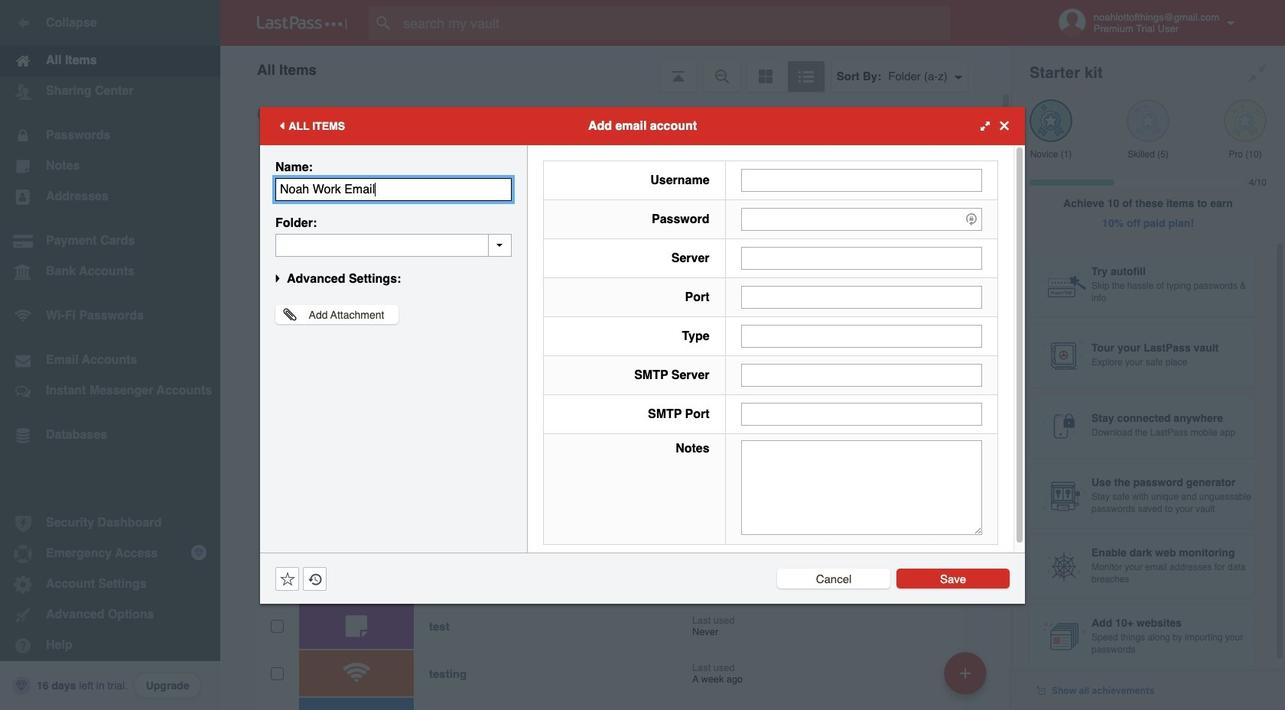 Task type: locate. For each thing, give the bounding box(es) containing it.
dialog
[[260, 107, 1025, 604]]

new item navigation
[[939, 648, 996, 711]]

None text field
[[741, 169, 982, 192], [741, 286, 982, 309], [741, 325, 982, 348], [741, 403, 982, 426], [741, 440, 982, 535], [741, 169, 982, 192], [741, 286, 982, 309], [741, 325, 982, 348], [741, 403, 982, 426], [741, 440, 982, 535]]

main navigation navigation
[[0, 0, 220, 711]]

None password field
[[741, 208, 982, 231]]

None text field
[[275, 178, 512, 201], [275, 234, 512, 257], [741, 247, 982, 270], [741, 364, 982, 387], [275, 178, 512, 201], [275, 234, 512, 257], [741, 247, 982, 270], [741, 364, 982, 387]]

Search search field
[[369, 6, 980, 40]]

vault options navigation
[[220, 46, 1011, 92]]

lastpass image
[[257, 16, 347, 30]]



Task type: describe. For each thing, give the bounding box(es) containing it.
new item image
[[960, 668, 971, 679]]

search my vault text field
[[369, 6, 980, 40]]



